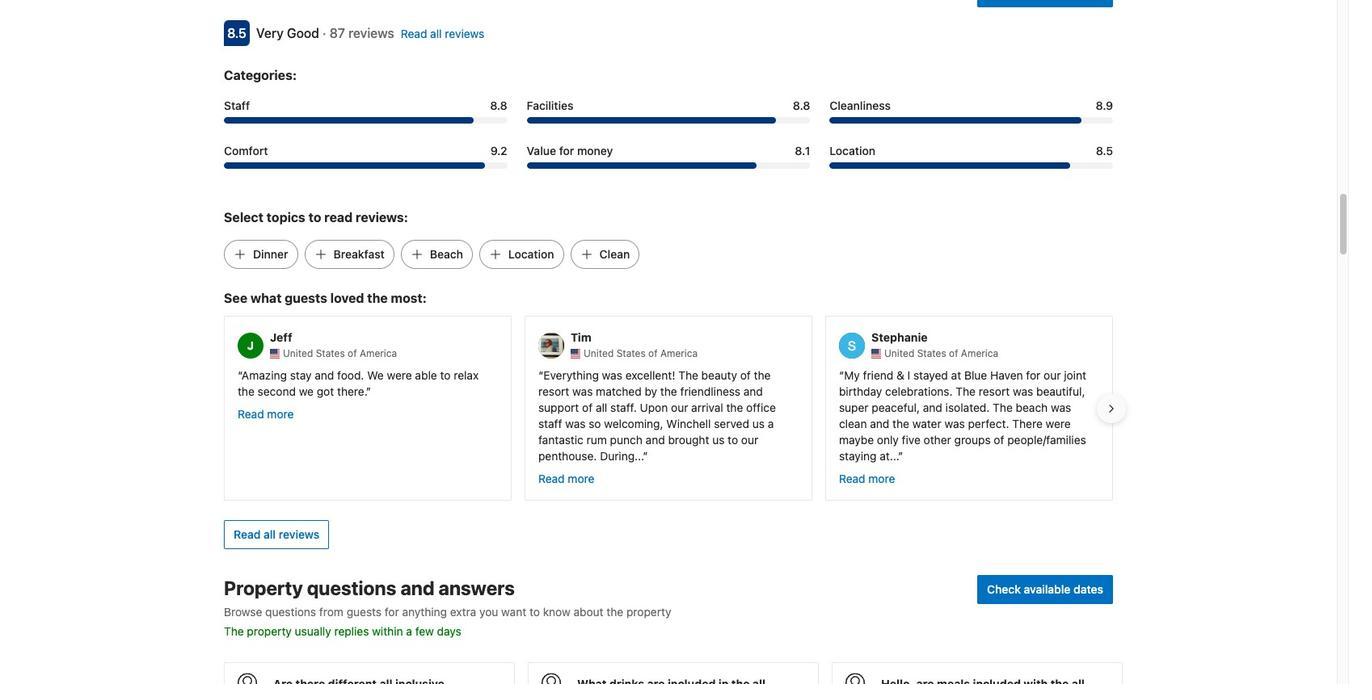 Task type: vqa. For each thing, say whether or not it's contained in the screenshot.


Task type: describe. For each thing, give the bounding box(es) containing it.
read more for " everything was excellent!  the beauty of the resort was matched by the friendliness and support of all staff.  upon our arrival the office staff was so welcoming, winchell served us a fantastic rum punch and brought us to our penthouse.  during...
[[538, 472, 595, 486]]

resort inside " everything was excellent!  the beauty of the resort was matched by the friendliness and support of all staff.  upon our arrival the office staff was so welcoming, winchell served us a fantastic rum punch and brought us to our penthouse.  during...
[[538, 385, 569, 399]]

and up only
[[870, 417, 890, 431]]

and up 'water'
[[923, 401, 943, 415]]

and up office
[[744, 385, 763, 399]]

want
[[501, 606, 526, 619]]

0 vertical spatial location
[[830, 144, 876, 157]]

united states of america for and
[[283, 348, 397, 360]]

1 vertical spatial location
[[508, 247, 554, 261]]

america for beauty
[[660, 348, 698, 360]]

anything
[[402, 606, 447, 619]]

dates
[[1074, 583, 1104, 597]]

beauty
[[701, 369, 737, 383]]

resort inside " my friend & i stayed at blue haven for our joint birthday celebrations.  the resort was beautiful, super peaceful, and isolated.  the beach was clean and the water was perfect.  there were maybe only five other groups of people/families staying at...
[[979, 385, 1010, 399]]

was down isolated.
[[945, 417, 965, 431]]

united states of america image for jeff
[[270, 349, 280, 359]]

beach
[[430, 247, 463, 261]]

most:
[[391, 291, 427, 305]]

you
[[479, 606, 498, 619]]

rum
[[587, 433, 607, 447]]

staff
[[538, 417, 562, 431]]

was up matched
[[602, 369, 622, 383]]

rated very good element
[[256, 26, 319, 40]]

the inside " everything was excellent!  the beauty of the resort was matched by the friendliness and support of all staff.  upon our arrival the office staff was so welcoming, winchell served us a fantastic rum punch and brought us to our penthouse.  during...
[[679, 369, 698, 383]]

winchell
[[666, 417, 711, 431]]

peaceful,
[[872, 401, 920, 415]]

this is a carousel with rotating slides. it displays featured reviews of the property. use the next and previous buttons to navigate. region
[[211, 310, 1126, 508]]

five
[[902, 433, 921, 447]]

1 horizontal spatial us
[[752, 417, 765, 431]]

friend
[[863, 369, 894, 383]]

stay
[[290, 369, 312, 383]]

read more for " amazing stay and food. we were able to relax the second we got there.
[[238, 408, 294, 421]]

birthday
[[839, 385, 882, 399]]

our inside " my friend & i stayed at blue haven for our joint birthday celebrations.  the resort was beautiful, super peaceful, and isolated.  the beach was clean and the water was perfect.  there were maybe only five other groups of people/families staying at...
[[1044, 369, 1061, 383]]

united for friend
[[884, 348, 915, 360]]

read more for " my friend & i stayed at blue haven for our joint birthday celebrations.  the resort was beautiful, super peaceful, and isolated.  the beach was clean and the water was perfect.  there were maybe only five other groups of people/families staying at...
[[839, 472, 895, 486]]

value
[[527, 144, 556, 157]]

available
[[1024, 583, 1071, 597]]

days
[[437, 625, 462, 639]]

welcoming,
[[604, 417, 663, 431]]

the right loved
[[367, 291, 388, 305]]

my
[[844, 369, 860, 383]]

staff 8.8 meter
[[224, 117, 507, 123]]

see what guests loved the most:
[[224, 291, 427, 305]]

upon
[[640, 401, 668, 415]]

0 horizontal spatial us
[[712, 433, 725, 447]]

0 vertical spatial questions
[[307, 577, 396, 600]]

jeff
[[270, 331, 292, 345]]

categories:
[[224, 68, 297, 82]]

by
[[645, 385, 657, 399]]

reviews:
[[356, 210, 408, 224]]

1 horizontal spatial read all reviews
[[401, 26, 485, 40]]

guest reviews element
[[224, 0, 971, 4]]

at
[[951, 369, 961, 383]]

value for money 8.1 meter
[[527, 162, 810, 169]]

matched
[[596, 385, 642, 399]]

united states of america image
[[571, 349, 580, 359]]

perfect.
[[968, 417, 1009, 431]]

during...
[[600, 450, 643, 463]]

arrival
[[691, 401, 723, 415]]

read for " my friend & i stayed at blue haven for our joint birthday celebrations.  the resort was beautiful, super peaceful, and isolated.  the beach was clean and the water was perfect.  there were maybe only five other groups of people/families staying at...
[[839, 472, 866, 486]]

clean
[[600, 247, 630, 261]]

penthouse.
[[538, 450, 597, 463]]

·
[[323, 26, 326, 40]]

states for and
[[316, 348, 345, 360]]

1 vertical spatial questions
[[265, 606, 316, 619]]

united states of america for excellent!
[[584, 348, 698, 360]]

joint
[[1064, 369, 1087, 383]]

a inside " everything was excellent!  the beauty of the resort was matched by the friendliness and support of all staff.  upon our arrival the office staff was so welcoming, winchell served us a fantastic rum punch and brought us to our penthouse.  during...
[[768, 417, 774, 431]]

more for everything was excellent!  the beauty of the resort was matched by the friendliness and support of all staff.  upon our arrival the office staff was so welcoming, winchell served us a fantastic rum punch and brought us to our penthouse.  during...
[[568, 472, 595, 486]]

united states of america for &
[[884, 348, 999, 360]]

87
[[330, 26, 345, 40]]

only
[[877, 433, 899, 447]]

amazing
[[242, 369, 287, 383]]

states for &
[[917, 348, 946, 360]]

" for celebrations.
[[898, 450, 903, 463]]

topics
[[267, 210, 305, 224]]

" for got
[[366, 385, 371, 399]]

select
[[224, 210, 264, 224]]

usually
[[295, 625, 331, 639]]

" for " amazing stay and food. we were able to relax the second we got there.
[[238, 369, 242, 383]]

check
[[987, 583, 1021, 597]]

facilities
[[527, 98, 574, 112]]

comfort
[[224, 144, 268, 157]]

" for friendliness
[[643, 450, 648, 463]]

browse
[[224, 606, 262, 619]]

0 horizontal spatial our
[[671, 401, 688, 415]]

to left read on the top left
[[308, 210, 321, 224]]

1 horizontal spatial all
[[430, 26, 442, 40]]

of up the so
[[582, 401, 593, 415]]

to inside " amazing stay and food. we were able to relax the second we got there.
[[440, 369, 451, 383]]

other
[[924, 433, 951, 447]]

location 8.5 meter
[[830, 162, 1113, 169]]

groups
[[954, 433, 991, 447]]

read more button for " amazing stay and food. we were able to relax the second we got there.
[[238, 407, 294, 423]]

staff
[[224, 98, 250, 112]]

clean
[[839, 417, 867, 431]]

was left the so
[[565, 417, 586, 431]]

read for " everything was excellent!  the beauty of the resort was matched by the friendliness and support of all staff.  upon our arrival the office staff was so welcoming, winchell served us a fantastic rum punch and brought us to our penthouse.  during...
[[538, 472, 565, 486]]

&
[[897, 369, 905, 383]]

haven
[[990, 369, 1023, 383]]

was up "beach"
[[1013, 385, 1033, 399]]

united for stay
[[283, 348, 313, 360]]

cleanliness 8.9 meter
[[830, 117, 1113, 123]]

answers
[[439, 577, 515, 600]]

select topics to read reviews:
[[224, 210, 408, 224]]

fantastic
[[538, 433, 584, 447]]

states for excellent!
[[617, 348, 646, 360]]

people/families
[[1008, 433, 1086, 447]]

all inside " everything was excellent!  the beauty of the resort was matched by the friendliness and support of all staff.  upon our arrival the office staff was so welcoming, winchell served us a fantastic rum punch and brought us to our penthouse.  during...
[[596, 401, 607, 415]]

" for " my friend & i stayed at blue haven for our joint birthday celebrations.  the resort was beautiful, super peaceful, and isolated.  the beach was clean and the water was perfect.  there were maybe only five other groups of people/families staying at...
[[839, 369, 844, 383]]

about
[[574, 606, 604, 619]]

the up perfect.
[[993, 401, 1013, 415]]

read all reviews inside button
[[234, 528, 320, 542]]

for inside " my friend & i stayed at blue haven for our joint birthday celebrations.  the resort was beautiful, super peaceful, and isolated.  the beach was clean and the water was perfect.  there were maybe only five other groups of people/families staying at...
[[1026, 369, 1041, 383]]

of right beauty
[[740, 369, 751, 383]]

and inside property questions and answers browse questions from guests for anything extra you want to know about the property the property usually replies within a few days
[[400, 577, 435, 600]]

united states of america image for stephanie
[[872, 349, 881, 359]]

read for " amazing stay and food. we were able to relax the second we got there.
[[238, 408, 264, 421]]

the inside " my friend & i stayed at blue haven for our joint birthday celebrations.  the resort was beautiful, super peaceful, and isolated.  the beach was clean and the water was perfect.  there were maybe only five other groups of people/families staying at...
[[893, 417, 910, 431]]

extra
[[450, 606, 476, 619]]

we
[[299, 385, 314, 399]]

" my friend & i stayed at blue haven for our joint birthday celebrations.  the resort was beautiful, super peaceful, and isolated.  the beach was clean and the water was perfect.  there were maybe only five other groups of people/families staying at...
[[839, 369, 1087, 463]]

j
[[247, 339, 254, 352]]

stephanie
[[872, 331, 928, 345]]

served
[[714, 417, 749, 431]]

value for money
[[527, 144, 613, 157]]

america for stayed
[[961, 348, 999, 360]]

reviews inside read all reviews button
[[279, 528, 320, 542]]

was down everything
[[573, 385, 593, 399]]

0 horizontal spatial property
[[247, 625, 292, 639]]



Task type: locate. For each thing, give the bounding box(es) containing it.
0 vertical spatial read all reviews
[[401, 26, 485, 40]]

tim
[[571, 331, 592, 345]]

the up 'friendliness'
[[679, 369, 698, 383]]

states
[[316, 348, 345, 360], [617, 348, 646, 360], [917, 348, 946, 360]]

states up excellent!
[[617, 348, 646, 360]]

united states of america up stayed on the right bottom of page
[[884, 348, 999, 360]]

" inside " amazing stay and food. we were able to relax the second we got there.
[[238, 369, 242, 383]]

resort down haven
[[979, 385, 1010, 399]]

1 vertical spatial guests
[[347, 606, 382, 619]]

united states of america image
[[270, 349, 280, 359], [872, 349, 881, 359]]

was down beautiful,
[[1051, 401, 1071, 415]]

0 horizontal spatial "
[[238, 369, 242, 383]]

8.5 left the very
[[227, 26, 246, 40]]

0 vertical spatial a
[[768, 417, 774, 431]]

0 horizontal spatial location
[[508, 247, 554, 261]]

to inside property questions and answers browse questions from guests for anything extra you want to know about the property the property usually replies within a few days
[[530, 606, 540, 619]]

so
[[589, 417, 601, 431]]

guests up replies
[[347, 606, 382, 619]]

united states of america
[[283, 348, 397, 360], [584, 348, 698, 360], [884, 348, 999, 360]]

a left few
[[406, 625, 412, 639]]

read more button for " my friend & i stayed at blue haven for our joint birthday celebrations.  the resort was beautiful, super peaceful, and isolated.  the beach was clean and the water was perfect.  there were maybe only five other groups of people/families staying at...
[[839, 471, 895, 488]]

more for my friend & i stayed at blue haven for our joint birthday celebrations.  the resort was beautiful, super peaceful, and isolated.  the beach was clean and the water was perfect.  there were maybe only five other groups of people/families staying at...
[[869, 472, 895, 486]]

there.
[[337, 385, 366, 399]]

0 vertical spatial guests
[[285, 291, 327, 305]]

0 horizontal spatial read more button
[[238, 407, 294, 423]]

2 horizontal spatial reviews
[[445, 26, 485, 40]]

2 horizontal spatial america
[[961, 348, 999, 360]]

1 united from the left
[[283, 348, 313, 360]]

"
[[366, 385, 371, 399], [643, 450, 648, 463], [898, 450, 903, 463]]

super
[[839, 401, 869, 415]]

friendliness
[[680, 385, 741, 399]]

1 horizontal spatial our
[[741, 433, 759, 447]]

property questions and answers browse questions from guests for anything extra you want to know about the property the property usually replies within a few days
[[224, 577, 671, 639]]

and down welcoming,
[[646, 433, 665, 447]]

of up at
[[949, 348, 958, 360]]

states up food.
[[316, 348, 345, 360]]

0 horizontal spatial united
[[283, 348, 313, 360]]

3 united from the left
[[884, 348, 915, 360]]

0 horizontal spatial "
[[366, 385, 371, 399]]

1 horizontal spatial guests
[[347, 606, 382, 619]]

read down staying
[[839, 472, 866, 486]]

1 horizontal spatial america
[[660, 348, 698, 360]]

were right "we"
[[387, 369, 412, 383]]

our down served
[[741, 433, 759, 447]]

1 vertical spatial for
[[1026, 369, 1041, 383]]

very good · 87 reviews
[[256, 26, 394, 40]]

what
[[251, 291, 282, 305]]

1 horizontal spatial states
[[617, 348, 646, 360]]

0 vertical spatial property
[[627, 606, 671, 619]]

check available dates
[[987, 583, 1104, 597]]

2 horizontal spatial united states of america
[[884, 348, 999, 360]]

1 vertical spatial a
[[406, 625, 412, 639]]

breakfast
[[334, 247, 385, 261]]

cleanliness
[[830, 98, 891, 112]]

read down second
[[238, 408, 264, 421]]

the up isolated.
[[956, 385, 976, 399]]

at...
[[880, 450, 898, 463]]

1 vertical spatial our
[[671, 401, 688, 415]]

2 horizontal spatial read more button
[[839, 471, 895, 488]]

read more button down staying
[[839, 471, 895, 488]]

3 america from the left
[[961, 348, 999, 360]]

for right haven
[[1026, 369, 1041, 383]]

2 horizontal spatial united
[[884, 348, 915, 360]]

2 horizontal spatial more
[[869, 472, 895, 486]]

check available dates button
[[978, 576, 1113, 605]]

the inside " amazing stay and food. we were able to relax the second we got there.
[[238, 385, 255, 399]]

the inside property questions and answers browse questions from guests for anything extra you want to know about the property the property usually replies within a few days
[[607, 606, 624, 619]]

" up support
[[538, 369, 544, 383]]

water
[[913, 417, 942, 431]]

0 vertical spatial our
[[1044, 369, 1061, 383]]

were inside " my friend & i stayed at blue haven for our joint birthday celebrations.  the resort was beautiful, super peaceful, and isolated.  the beach was clean and the water was perfect.  there were maybe only five other groups of people/families staying at...
[[1046, 417, 1071, 431]]

the
[[367, 291, 388, 305], [754, 369, 771, 383], [238, 385, 255, 399], [660, 385, 677, 399], [726, 401, 743, 415], [893, 417, 910, 431], [607, 606, 624, 619]]

america up "we"
[[360, 348, 397, 360]]

beautiful,
[[1036, 385, 1085, 399]]

blue
[[964, 369, 987, 383]]

2 states from the left
[[617, 348, 646, 360]]

america for we
[[360, 348, 397, 360]]

1 vertical spatial us
[[712, 433, 725, 447]]

us down office
[[752, 417, 765, 431]]

property down the browse
[[247, 625, 292, 639]]

more down penthouse.
[[568, 472, 595, 486]]

0 horizontal spatial reviews
[[279, 528, 320, 542]]

money
[[577, 144, 613, 157]]

food.
[[337, 369, 364, 383]]

relax
[[454, 369, 479, 383]]

1 horizontal spatial united
[[584, 348, 614, 360]]

all inside button
[[264, 528, 276, 542]]

loved
[[330, 291, 364, 305]]

our
[[1044, 369, 1061, 383], [671, 401, 688, 415], [741, 433, 759, 447]]

us down served
[[712, 433, 725, 447]]

there
[[1012, 417, 1043, 431]]

1 resort from the left
[[538, 385, 569, 399]]

1 horizontal spatial 8.5
[[1096, 144, 1113, 157]]

1 vertical spatial 8.5
[[1096, 144, 1113, 157]]

read
[[324, 210, 353, 224]]

0 horizontal spatial for
[[385, 606, 399, 619]]

1 vertical spatial property
[[247, 625, 292, 639]]

" inside " everything was excellent!  the beauty of the resort was matched by the friendliness and support of all staff.  upon our arrival the office staff was so welcoming, winchell served us a fantastic rum punch and brought us to our penthouse.  during...
[[538, 369, 544, 383]]

2 8.8 from the left
[[793, 98, 810, 112]]

read more down penthouse.
[[538, 472, 595, 486]]

know
[[543, 606, 571, 619]]

" down "we"
[[366, 385, 371, 399]]

0 vertical spatial all
[[430, 26, 442, 40]]

0 horizontal spatial states
[[316, 348, 345, 360]]

1 horizontal spatial "
[[538, 369, 544, 383]]

0 vertical spatial us
[[752, 417, 765, 431]]

1 horizontal spatial "
[[643, 450, 648, 463]]

to right want
[[530, 606, 540, 619]]

1 horizontal spatial for
[[559, 144, 574, 157]]

to inside " everything was excellent!  the beauty of the resort was matched by the friendliness and support of all staff.  upon our arrival the office staff was so welcoming, winchell served us a fantastic rum punch and brought us to our penthouse.  during...
[[728, 433, 738, 447]]

the down amazing
[[238, 385, 255, 399]]

punch
[[610, 433, 643, 447]]

0 horizontal spatial guests
[[285, 291, 327, 305]]

2 horizontal spatial for
[[1026, 369, 1041, 383]]

for inside property questions and answers browse questions from guests for anything extra you want to know about the property the property usually replies within a few days
[[385, 606, 399, 619]]

for right value
[[559, 144, 574, 157]]

2 united states of america from the left
[[584, 348, 698, 360]]

and up anything
[[400, 577, 435, 600]]

read more down second
[[238, 408, 294, 421]]

support
[[538, 401, 579, 415]]

1 horizontal spatial property
[[627, 606, 671, 619]]

the inside property questions and answers browse questions from guests for anything extra you want to know about the property the property usually replies within a few days
[[224, 625, 244, 639]]

and inside " amazing stay and food. we were able to relax the second we got there.
[[315, 369, 334, 383]]

united down stephanie
[[884, 348, 915, 360]]

states up stayed on the right bottom of page
[[917, 348, 946, 360]]

to down served
[[728, 433, 738, 447]]

read up property
[[234, 528, 261, 542]]

" up birthday
[[839, 369, 844, 383]]

were up "people/families"
[[1046, 417, 1071, 431]]

location
[[830, 144, 876, 157], [508, 247, 554, 261]]

of up food.
[[348, 348, 357, 360]]

read more
[[238, 408, 294, 421], [538, 472, 595, 486], [839, 472, 895, 486]]

2 " from the left
[[538, 369, 544, 383]]

of up excellent!
[[648, 348, 658, 360]]

read down penthouse.
[[538, 472, 565, 486]]

the up served
[[726, 401, 743, 415]]

3 states from the left
[[917, 348, 946, 360]]

2 horizontal spatial read more
[[839, 472, 895, 486]]

2 horizontal spatial all
[[596, 401, 607, 415]]

and up "got" on the bottom of page
[[315, 369, 334, 383]]

2 horizontal spatial "
[[839, 369, 844, 383]]

0 horizontal spatial read all reviews
[[234, 528, 320, 542]]

8.1
[[795, 144, 810, 157]]

1 united states of america from the left
[[283, 348, 397, 360]]

property right about
[[627, 606, 671, 619]]

staff.
[[610, 401, 637, 415]]

2 horizontal spatial "
[[898, 450, 903, 463]]

2 horizontal spatial states
[[917, 348, 946, 360]]

of inside " my friend & i stayed at blue haven for our joint birthday celebrations.  the resort was beautiful, super peaceful, and isolated.  the beach was clean and the water was perfect.  there were maybe only five other groups of people/families staying at...
[[994, 433, 1005, 447]]

office
[[746, 401, 776, 415]]

the down the browse
[[224, 625, 244, 639]]

8.9
[[1096, 98, 1113, 112]]

resort up support
[[538, 385, 569, 399]]

1 vertical spatial read all reviews
[[234, 528, 320, 542]]

8.8 for facilities
[[793, 98, 810, 112]]

united states of america image down jeff
[[270, 349, 280, 359]]

1 8.8 from the left
[[490, 98, 507, 112]]

i
[[908, 369, 911, 383]]

a inside property questions and answers browse questions from guests for anything extra you want to know about the property the property usually replies within a few days
[[406, 625, 412, 639]]

9.2
[[491, 144, 507, 157]]

8.5 down '8.9'
[[1096, 144, 1113, 157]]

for up 'within'
[[385, 606, 399, 619]]

1 horizontal spatial reviews
[[348, 26, 394, 40]]

8.5
[[227, 26, 246, 40], [1096, 144, 1113, 157]]

more for amazing stay and food. we were able to relax the second we got there.
[[267, 408, 294, 421]]

the
[[679, 369, 698, 383], [956, 385, 976, 399], [993, 401, 1013, 415], [224, 625, 244, 639]]

2 vertical spatial our
[[741, 433, 759, 447]]

our up beautiful,
[[1044, 369, 1061, 383]]

" amazing stay and food. we were able to relax the second we got there.
[[238, 369, 479, 399]]

america
[[360, 348, 397, 360], [660, 348, 698, 360], [961, 348, 999, 360]]

more down second
[[267, 408, 294, 421]]

0 vertical spatial for
[[559, 144, 574, 157]]

second
[[258, 385, 296, 399]]

" inside " my friend & i stayed at blue haven for our joint birthday celebrations.  the resort was beautiful, super peaceful, and isolated.  the beach was clean and the water was perfect.  there were maybe only five other groups of people/families staying at...
[[839, 369, 844, 383]]

0 horizontal spatial 8.8
[[490, 98, 507, 112]]

" everything was excellent!  the beauty of the resort was matched by the friendliness and support of all staff.  upon our arrival the office staff was so welcoming, winchell served us a fantastic rum punch and brought us to our penthouse.  during...
[[538, 369, 776, 463]]

maybe
[[839, 433, 874, 447]]

8.8 up 8.1
[[793, 98, 810, 112]]

replies
[[334, 625, 369, 639]]

8.8 up 9.2
[[490, 98, 507, 112]]

0 horizontal spatial 8.5
[[227, 26, 246, 40]]

review categories element
[[224, 65, 297, 85]]

1 horizontal spatial were
[[1046, 417, 1071, 431]]

2 vertical spatial all
[[264, 528, 276, 542]]

2 resort from the left
[[979, 385, 1010, 399]]

america up 'blue'
[[961, 348, 999, 360]]

1 horizontal spatial united states of america
[[584, 348, 698, 360]]

0 horizontal spatial america
[[360, 348, 397, 360]]

1 horizontal spatial 8.8
[[793, 98, 810, 112]]

1 vertical spatial all
[[596, 401, 607, 415]]

celebrations.
[[885, 385, 953, 399]]

2 united states of america image from the left
[[872, 349, 881, 359]]

1 horizontal spatial location
[[830, 144, 876, 157]]

excellent!
[[626, 369, 675, 383]]

"
[[238, 369, 242, 383], [538, 369, 544, 383], [839, 369, 844, 383]]

3 " from the left
[[839, 369, 844, 383]]

1 horizontal spatial a
[[768, 417, 774, 431]]

america up excellent!
[[660, 348, 698, 360]]

united up stay
[[283, 348, 313, 360]]

read more button down second
[[238, 407, 294, 423]]

8.8 for staff
[[490, 98, 507, 112]]

few
[[415, 625, 434, 639]]

0 horizontal spatial a
[[406, 625, 412, 639]]

0 horizontal spatial united states of america
[[283, 348, 397, 360]]

0 vertical spatial 8.5
[[227, 26, 246, 40]]

read more button
[[238, 407, 294, 423], [538, 471, 595, 488], [839, 471, 895, 488]]

2 horizontal spatial our
[[1044, 369, 1061, 383]]

questions up from
[[307, 577, 396, 600]]

read more down staying
[[839, 472, 895, 486]]

1 united states of america image from the left
[[270, 349, 280, 359]]

0 horizontal spatial read more
[[238, 408, 294, 421]]

guests
[[285, 291, 327, 305], [347, 606, 382, 619]]

were inside " amazing stay and food. we were able to relax the second we got there.
[[387, 369, 412, 383]]

of
[[348, 348, 357, 360], [648, 348, 658, 360], [949, 348, 958, 360], [740, 369, 751, 383], [582, 401, 593, 415], [994, 433, 1005, 447]]

resort
[[538, 385, 569, 399], [979, 385, 1010, 399]]

from
[[319, 606, 344, 619]]

0 horizontal spatial were
[[387, 369, 412, 383]]

1 horizontal spatial read more
[[538, 472, 595, 486]]

the right by on the left of the page
[[660, 385, 677, 399]]

united states of america image up friend
[[872, 349, 881, 359]]

more down at...
[[869, 472, 895, 486]]

" left stay
[[238, 369, 242, 383]]

very
[[256, 26, 284, 40]]

2 united from the left
[[584, 348, 614, 360]]

the up office
[[754, 369, 771, 383]]

facilities 8.8 meter
[[527, 117, 810, 123]]

read all reviews button
[[224, 521, 329, 550]]

0 vertical spatial were
[[387, 369, 412, 383]]

more
[[267, 408, 294, 421], [568, 472, 595, 486], [869, 472, 895, 486]]

comfort 9.2 meter
[[224, 162, 507, 169]]

united for was
[[584, 348, 614, 360]]

the down 'peaceful,'
[[893, 417, 910, 431]]

0 horizontal spatial all
[[264, 528, 276, 542]]

0 horizontal spatial resort
[[538, 385, 569, 399]]

our up winchell
[[671, 401, 688, 415]]

united states of america up food.
[[283, 348, 397, 360]]

1 horizontal spatial read more button
[[538, 471, 595, 488]]

for
[[559, 144, 574, 157], [1026, 369, 1041, 383], [385, 606, 399, 619]]

able
[[415, 369, 437, 383]]

1 vertical spatial were
[[1046, 417, 1071, 431]]

read more button down penthouse.
[[538, 471, 595, 488]]

" for " everything was excellent!  the beauty of the resort was matched by the friendliness and support of all staff.  upon our arrival the office staff was so welcoming, winchell served us a fantastic rum punch and brought us to our penthouse.  during...
[[538, 369, 544, 383]]

" down welcoming,
[[643, 450, 648, 463]]

good
[[287, 26, 319, 40]]

a down office
[[768, 417, 774, 431]]

read more button for " everything was excellent!  the beauty of the resort was matched by the friendliness and support of all staff.  upon our arrival the office staff was so welcoming, winchell served us a fantastic rum punch and brought us to our penthouse.  during...
[[538, 471, 595, 488]]

3 united states of america from the left
[[884, 348, 999, 360]]

1 horizontal spatial more
[[568, 472, 595, 486]]

8.5 inside 'element'
[[227, 26, 246, 40]]

scored 8.5 element
[[224, 20, 250, 46]]

0 horizontal spatial united states of america image
[[270, 349, 280, 359]]

read right 87
[[401, 26, 427, 40]]

dinner
[[253, 247, 288, 261]]

isolated.
[[946, 401, 990, 415]]

stayed
[[914, 369, 948, 383]]

0 horizontal spatial more
[[267, 408, 294, 421]]

1 states from the left
[[316, 348, 345, 360]]

united right united states of america image
[[584, 348, 614, 360]]

1 horizontal spatial resort
[[979, 385, 1010, 399]]

1 horizontal spatial united states of america image
[[872, 349, 881, 359]]

guests inside property questions and answers browse questions from guests for anything extra you want to know about the property the property usually replies within a few days
[[347, 606, 382, 619]]

1 " from the left
[[238, 369, 242, 383]]

the right about
[[607, 606, 624, 619]]

see
[[224, 291, 247, 305]]

2 vertical spatial for
[[385, 606, 399, 619]]

2 america from the left
[[660, 348, 698, 360]]

to right 'able'
[[440, 369, 451, 383]]

united states of america up excellent!
[[584, 348, 698, 360]]

a
[[768, 417, 774, 431], [406, 625, 412, 639]]

of down perfect.
[[994, 433, 1005, 447]]

" down the five
[[898, 450, 903, 463]]

guests right what
[[285, 291, 327, 305]]

1 america from the left
[[360, 348, 397, 360]]

questions up usually
[[265, 606, 316, 619]]



